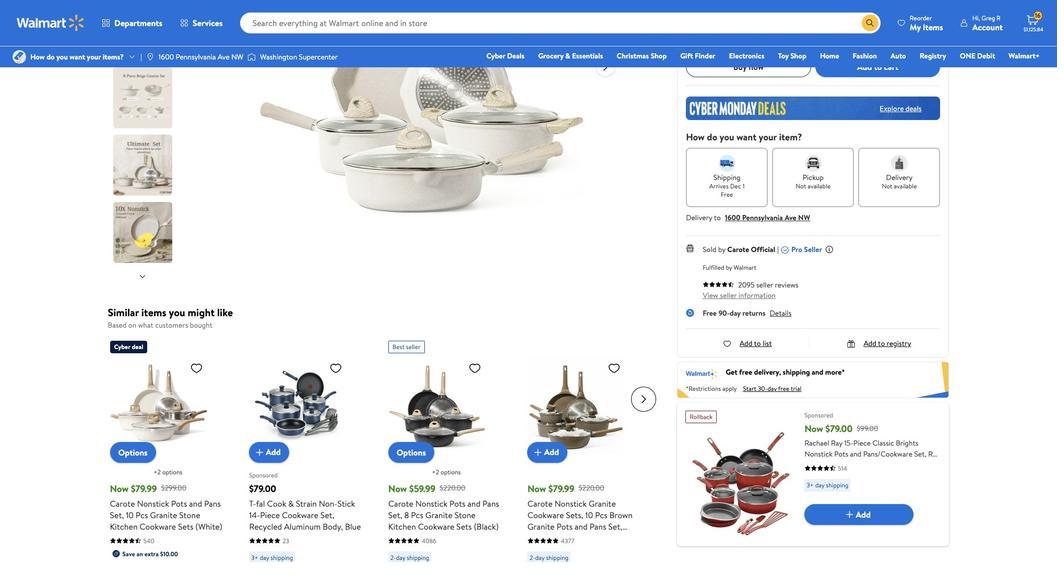 Task type: locate. For each thing, give the bounding box(es) containing it.
Search search field
[[240, 13, 881, 33]]

2 shop from the left
[[791, 51, 807, 61]]

to left cart
[[874, 61, 882, 72]]

shop right christmas
[[651, 51, 667, 61]]

kitchen down brown
[[587, 532, 614, 544]]

nonstick up 4377
[[555, 498, 587, 509]]

0 horizontal spatial kitchen
[[110, 521, 138, 532]]

cyber deals link
[[482, 50, 529, 62]]

nonstick down $299.00 on the left bottom of the page
[[137, 498, 169, 509]]

add to cart image inside now $79.00 group
[[843, 508, 856, 521]]

1 horizontal spatial 2-
[[530, 553, 535, 562]]

1 options link from the left
[[110, 442, 156, 463]]

available down intent image for delivery
[[894, 182, 917, 191]]

& right the grocery
[[565, 51, 570, 61]]

kitchen for $79.99
[[110, 521, 138, 532]]

1 horizontal spatial pennsylvania
[[742, 213, 783, 223]]

not down intent image for delivery
[[882, 182, 893, 191]]

reviews
[[775, 280, 799, 290]]

0 horizontal spatial your
[[87, 52, 101, 62]]

pots up 4377
[[557, 521, 573, 532]]

1 horizontal spatial pans
[[483, 498, 499, 509]]

3+ down recycled at the left bottom of the page
[[251, 553, 258, 562]]

might
[[188, 305, 215, 320]]

christmas
[[617, 51, 649, 61]]

registry
[[887, 338, 911, 349]]

classic
[[873, 438, 894, 448]]

nonstick down $59.99
[[415, 498, 448, 509]]

get
[[726, 367, 738, 377]]

1 horizontal spatial sets
[[457, 521, 472, 532]]

2 $79.99 from the left
[[549, 482, 575, 495]]

stone
[[179, 509, 200, 521], [455, 509, 476, 521], [564, 532, 585, 544]]

shop right toy on the top of page
[[791, 51, 807, 61]]

1 horizontal spatial your
[[759, 131, 777, 144]]

similar items you might like based on what customers bought
[[108, 305, 233, 331]]

0 horizontal spatial 1600
[[159, 52, 174, 62]]

0 vertical spatial you
[[56, 52, 68, 62]]

sponsored inside sponsored $79.00 t-fal cook & strain non-stick 14-piece cookware set, recycled aluminum body, blue
[[249, 471, 278, 480]]

nonstick inside sponsored now $79.00 $99.00 rachael ray 15-piece classic brights nonstick pots and pans/cookware set, red gradient
[[805, 449, 833, 459]]

$79.99 left $299.00 on the left bottom of the page
[[131, 482, 157, 495]]

0 horizontal spatial cyber
[[114, 342, 130, 351]]

brights
[[896, 438, 919, 448]]

cyber left deals
[[487, 51, 505, 61]]

nw up pro seller
[[798, 213, 810, 223]]

granite inside the now $59.99 $220.00 carote nonstick pots and pans set, 8 pcs granite stone kitchen cookware sets (black)
[[425, 509, 453, 521]]

2-day shipping down induction
[[530, 553, 569, 562]]

pennsylvania
[[176, 52, 216, 62], [742, 213, 783, 223]]

nonstick up gradient
[[805, 449, 833, 459]]

not for delivery
[[882, 182, 893, 191]]

granite right sets,
[[589, 498, 616, 509]]

you for how do you want your item?
[[720, 131, 734, 144]]

1
[[743, 182, 745, 191]]

pro seller
[[792, 244, 822, 255]]

toy shop link
[[774, 50, 811, 62]]

carote for now $79.99 $220.00 carote nonstick granite cookware sets, 10 pcs brown granite pots and pans set, induction stone kitchen cooking set
[[528, 498, 553, 509]]

1 $79.99 from the left
[[131, 482, 157, 495]]

available inside 'delivery not available'
[[894, 182, 917, 191]]

0 vertical spatial sponsored
[[805, 411, 833, 420]]

0 vertical spatial 3+ day shipping
[[807, 481, 849, 490]]

granite for now $79.99 $220.00 carote nonstick granite cookware sets, 10 pcs brown granite pots and pans set, induction stone kitchen cooking set
[[528, 521, 555, 532]]

how do you want your items?
[[30, 52, 124, 62]]

start 30-day free trial
[[743, 384, 802, 393]]

options for now $79.99
[[162, 468, 182, 476]]

carote inside now $79.99 $220.00 carote nonstick granite cookware sets, 10 pcs brown granite pots and pans set, induction stone kitchen cooking set
[[528, 498, 553, 509]]

1 vertical spatial how
[[686, 131, 705, 144]]

gift
[[680, 51, 693, 61]]

2 10 from the left
[[586, 509, 593, 521]]

options up the now $59.99 $220.00 carote nonstick pots and pans set, 8 pcs granite stone kitchen cookware sets (black)
[[441, 468, 461, 476]]

1 10 from the left
[[126, 509, 134, 521]]

1 horizontal spatial how
[[686, 131, 705, 144]]

pcs inside now $79.99 $220.00 carote nonstick granite cookware sets, 10 pcs brown granite pots and pans set, induction stone kitchen cooking set
[[595, 509, 608, 521]]

1 horizontal spatial  image
[[248, 52, 256, 62]]

now inside now $79.99 $220.00 carote nonstick granite cookware sets, 10 pcs brown granite pots and pans set, induction stone kitchen cooking set
[[528, 482, 546, 495]]

pcs for $79.99
[[136, 509, 148, 521]]

0 vertical spatial by
[[718, 244, 726, 255]]

aluminum
[[284, 521, 321, 532]]

now for now $79.99 $220.00 carote nonstick granite cookware sets, 10 pcs brown granite pots and pans set, induction stone kitchen cooking set
[[528, 482, 546, 495]]

carote inside the now $59.99 $220.00 carote nonstick pots and pans set, 8 pcs granite stone kitchen cookware sets (black)
[[388, 498, 414, 509]]

0 horizontal spatial you
[[56, 52, 68, 62]]

intent image for pickup image
[[805, 155, 822, 172]]

brown
[[610, 509, 633, 521]]

kitchen
[[110, 521, 138, 532], [388, 521, 416, 532], [587, 532, 614, 544]]

finder
[[695, 51, 716, 61]]

0 horizontal spatial sponsored
[[249, 471, 278, 480]]

seller down 4.7026 stars out of 5, based on 2095 seller reviews element on the right of page
[[720, 290, 737, 301]]

delivery not available
[[882, 172, 917, 191]]

next media item image
[[600, 60, 612, 73]]

1 +2 from the left
[[154, 468, 161, 476]]

0 horizontal spatial $79.99
[[131, 482, 157, 495]]

0 horizontal spatial how
[[30, 52, 45, 62]]

1 vertical spatial $79.00
[[249, 482, 276, 495]]

3+ day shipping inside now $79.00 group
[[807, 481, 849, 490]]

piece inside sponsored $79.00 t-fal cook & strain non-stick 14-piece cookware set, recycled aluminum body, blue
[[260, 509, 280, 521]]

customers
[[155, 320, 188, 331]]

pans inside the now $79.99 $299.00 carote nonstick pots and pans set, 10 pcs granite stone kitchen cookware sets (white)
[[204, 498, 221, 509]]

available inside pickup not available
[[808, 182, 831, 191]]

2 horizontal spatial pcs
[[595, 509, 608, 521]]

shipping down 514
[[826, 481, 849, 490]]

10 right sets,
[[586, 509, 593, 521]]

piece right t-
[[260, 509, 280, 521]]

available for delivery
[[894, 182, 917, 191]]

nw
[[231, 52, 243, 62], [798, 213, 810, 223]]

0 vertical spatial delivery
[[886, 172, 913, 183]]

sets inside the now $59.99 $220.00 carote nonstick pots and pans set, 8 pcs granite stone kitchen cookware sets (black)
[[457, 521, 472, 532]]

pans inside now $79.99 $220.00 carote nonstick granite cookware sets, 10 pcs brown granite pots and pans set, induction stone kitchen cooking set
[[590, 521, 606, 532]]

+2 options for $79.99
[[154, 468, 182, 476]]

carote nonstick pots and pans set, 8 pcs induction kitchen cookware sets (beige granite) - image 3 of 8 image
[[113, 67, 174, 128]]

granite for now $59.99 $220.00 carote nonstick pots and pans set, 8 pcs granite stone kitchen cookware sets (black)
[[425, 509, 453, 521]]

1 $220.00 from the left
[[440, 483, 466, 494]]

pennsylvania down services dropdown button at top
[[176, 52, 216, 62]]

1 vertical spatial 3+
[[251, 553, 258, 562]]

pans up (white)
[[204, 498, 221, 509]]

carote inside the now $79.99 $299.00 carote nonstick pots and pans set, 10 pcs granite stone kitchen cookware sets (white)
[[110, 498, 135, 509]]

now inside the now $59.99 $220.00 carote nonstick pots and pans set, 8 pcs granite stone kitchen cookware sets (black)
[[388, 482, 407, 495]]

cookware
[[282, 509, 318, 521], [528, 509, 564, 521], [140, 521, 176, 532], [418, 521, 455, 532]]

$64.99
[[719, 1, 762, 21]]

carote nonstick pots and pans set, 8 pcs induction kitchen cookware sets (beige granite) - image 5 of 8 image
[[113, 202, 174, 263]]

2 $220.00 from the left
[[579, 483, 605, 494]]

available for pickup
[[808, 182, 831, 191]]

how
[[30, 52, 45, 62], [686, 131, 705, 144]]

now for now $79.99 $299.00 carote nonstick pots and pans set, 10 pcs granite stone kitchen cookware sets (white)
[[110, 482, 129, 495]]

not inside 'delivery not available'
[[882, 182, 893, 191]]

 image for 1600 pennsylvania ave nw
[[146, 53, 154, 61]]

product group containing now $59.99
[[388, 337, 505, 562]]

0 horizontal spatial $79.00
[[249, 482, 276, 495]]

0 horizontal spatial piece
[[260, 509, 280, 521]]

options up $299.00 on the left bottom of the page
[[162, 468, 182, 476]]

carote nonstick pots and pans set, 10 pcs granite stone kitchen cookware sets (white) image
[[110, 357, 207, 455]]

carote nonstick pots and pans set, 8 pcs granite stone kitchen cookware sets (black) image
[[388, 357, 486, 455]]

pots down the ray at the right
[[835, 449, 849, 459]]

pots inside the now $79.99 $299.00 carote nonstick pots and pans set, 10 pcs granite stone kitchen cookware sets (white)
[[171, 498, 187, 509]]

cookware up 540
[[140, 521, 176, 532]]

granite down $299.00 on the left bottom of the page
[[150, 509, 177, 521]]

to left list
[[754, 338, 761, 349]]

sets inside the now $79.99 $299.00 carote nonstick pots and pans set, 10 pcs granite stone kitchen cookware sets (white)
[[178, 521, 193, 532]]

sponsored up rachael
[[805, 411, 833, 420]]

add to cart image
[[532, 446, 544, 459]]

carote down $59.99
[[388, 498, 414, 509]]

kitchen inside the now $59.99 $220.00 carote nonstick pots and pans set, 8 pcs granite stone kitchen cookware sets (black)
[[388, 521, 416, 532]]

0 horizontal spatial pennsylvania
[[176, 52, 216, 62]]

day down the view seller information
[[730, 308, 741, 319]]

shipping
[[714, 172, 741, 183]]

10
[[126, 509, 134, 521], [586, 509, 593, 521]]

now $79.99 $220.00 carote nonstick granite cookware sets, 10 pcs brown granite pots and pans set, induction stone kitchen cooking set
[[528, 482, 633, 555]]

add
[[857, 61, 872, 72], [740, 338, 753, 349], [864, 338, 877, 349], [266, 447, 281, 458], [544, 447, 559, 458], [856, 509, 871, 520]]

+2 up $59.99
[[432, 468, 439, 476]]

cyber left "deal"
[[114, 342, 130, 351]]

now $79.00 group
[[677, 402, 950, 547]]

0 horizontal spatial do
[[47, 52, 55, 62]]

1 horizontal spatial want
[[737, 131, 757, 144]]

and up (black)
[[468, 498, 481, 509]]

to left 'registry'
[[878, 338, 885, 349]]

 image left washington
[[248, 52, 256, 62]]

to inside add to cart button
[[874, 61, 882, 72]]

you for how do you want your items?
[[56, 52, 68, 62]]

sets left (black)
[[457, 521, 472, 532]]

2 product group from the left
[[249, 337, 365, 562]]

by for fulfilled
[[726, 263, 732, 272]]

1 horizontal spatial free
[[721, 190, 733, 199]]

1 vertical spatial do
[[707, 131, 718, 144]]

1 horizontal spatial 2-day shipping
[[530, 553, 569, 562]]

greg
[[982, 13, 995, 22]]

kitchen inside the now $79.99 $299.00 carote nonstick pots and pans set, 10 pcs granite stone kitchen cookware sets (white)
[[110, 521, 138, 532]]

pcs left brown
[[595, 509, 608, 521]]

delivery inside 'delivery not available'
[[886, 172, 913, 183]]

add to favorites list, t-fal cook & strain non-stick 14-piece cookware set, recycled aluminum body, blue image
[[330, 362, 342, 375]]

1 horizontal spatial add button
[[528, 442, 568, 463]]

0 vertical spatial free
[[721, 190, 733, 199]]

1 horizontal spatial options link
[[388, 442, 434, 463]]

1 horizontal spatial nw
[[798, 213, 810, 223]]

sets for $59.99
[[457, 521, 472, 532]]

2 sets from the left
[[457, 521, 472, 532]]

 image
[[248, 52, 256, 62], [146, 53, 154, 61]]

add to favorites list, carote nonstick pots and pans set, 8 pcs granite stone kitchen cookware sets (black) image
[[469, 362, 481, 375]]

one
[[960, 51, 976, 61]]

nonstick inside the now $79.99 $299.00 carote nonstick pots and pans set, 10 pcs granite stone kitchen cookware sets (white)
[[137, 498, 169, 509]]

gradient
[[805, 460, 832, 470]]

0 vertical spatial do
[[47, 52, 55, 62]]

and inside the now $59.99 $220.00 carote nonstick pots and pans set, 8 pcs granite stone kitchen cookware sets (black)
[[468, 498, 481, 509]]

want left item?
[[737, 131, 757, 144]]

set, up the save
[[110, 509, 124, 521]]

1 horizontal spatial sponsored
[[805, 411, 833, 420]]

add to cart image for 'add' button associated with $79.00
[[253, 446, 266, 459]]

1 vertical spatial &
[[288, 498, 294, 509]]

shipping inside now $79.00 group
[[826, 481, 849, 490]]

on
[[128, 320, 136, 331]]

carote
[[728, 244, 749, 255], [110, 498, 135, 509], [388, 498, 414, 509], [528, 498, 553, 509]]

add to favorites list, carote nonstick granite cookware sets, 10 pcs brown granite pots and pans set, induction stone kitchen cooking set image
[[608, 362, 621, 375]]

10 up the save
[[126, 509, 134, 521]]

granite inside the now $79.99 $299.00 carote nonstick pots and pans set, 10 pcs granite stone kitchen cookware sets (white)
[[150, 509, 177, 521]]

0 horizontal spatial options link
[[110, 442, 156, 463]]

gift finder
[[680, 51, 716, 61]]

1 horizontal spatial ave
[[785, 213, 797, 223]]

want for items?
[[70, 52, 85, 62]]

3 product group from the left
[[388, 337, 505, 562]]

pcs inside the now $79.99 $299.00 carote nonstick pots and pans set, 10 pcs granite stone kitchen cookware sets (white)
[[136, 509, 148, 521]]

$1,125.84
[[1024, 26, 1044, 33]]

pots inside sponsored now $79.00 $99.00 rachael ray 15-piece classic brights nonstick pots and pans/cookware set, red gradient
[[835, 449, 849, 459]]

1 product group from the left
[[110, 337, 226, 562]]

walmart+ link
[[1004, 50, 1045, 62]]

1600 down departments
[[159, 52, 174, 62]]

0 horizontal spatial +2
[[154, 468, 161, 476]]

pots inside now $79.99 $220.00 carote nonstick granite cookware sets, 10 pcs brown granite pots and pans set, induction stone kitchen cooking set
[[557, 521, 573, 532]]

and
[[812, 367, 824, 377], [850, 449, 862, 459], [189, 498, 202, 509], [468, 498, 481, 509], [575, 521, 588, 532]]

stone inside the now $59.99 $220.00 carote nonstick pots and pans set, 8 pcs granite stone kitchen cookware sets (black)
[[455, 509, 476, 521]]

0 horizontal spatial want
[[70, 52, 85, 62]]

3+ day shipping down gradient
[[807, 481, 849, 490]]

4 product group from the left
[[528, 337, 644, 562]]

carote up induction
[[528, 498, 553, 509]]

1 2- from the left
[[390, 553, 396, 562]]

$220.00 up sets,
[[579, 483, 605, 494]]

buy now
[[734, 61, 764, 72]]

price when purchased online
[[686, 38, 763, 46]]

2 +2 from the left
[[432, 468, 439, 476]]

pans inside the now $59.99 $220.00 carote nonstick pots and pans set, 8 pcs granite stone kitchen cookware sets (black)
[[483, 498, 499, 509]]

nw left washington
[[231, 52, 243, 62]]

$79.99 inside now $79.99 $220.00 carote nonstick granite cookware sets, 10 pcs brown granite pots and pans set, induction stone kitchen cooking set
[[549, 482, 575, 495]]

2095
[[738, 280, 755, 290]]

1600 down 'dec'
[[725, 213, 741, 223]]

intent image for shipping image
[[719, 155, 736, 172]]

2 +2 options from the left
[[432, 468, 461, 476]]

pcs for $59.99
[[411, 509, 423, 521]]

1 options from the left
[[118, 447, 148, 458]]

shop for toy shop
[[791, 51, 807, 61]]

2 options from the left
[[441, 468, 461, 476]]

1 pcs from the left
[[136, 509, 148, 521]]

next slide for similar items you might like list image
[[631, 387, 656, 412]]

day down gradient
[[815, 481, 825, 490]]

0 vertical spatial piece
[[854, 438, 871, 448]]

do up shipping
[[707, 131, 718, 144]]

0 horizontal spatial available
[[808, 182, 831, 191]]

cookware up '4086'
[[418, 521, 455, 532]]

you down the walmart image
[[56, 52, 68, 62]]

1 +2 options from the left
[[154, 468, 182, 476]]

1 vertical spatial cyber
[[114, 342, 130, 351]]

account
[[973, 21, 1003, 33]]

pots inside the now $59.99 $220.00 carote nonstick pots and pans set, 8 pcs granite stone kitchen cookware sets (black)
[[450, 498, 466, 509]]

free left 90-
[[703, 308, 717, 319]]

pcs up 540
[[136, 509, 148, 521]]

carote nonstick pots and pans set, 8 pcs induction kitchen cookware sets (beige granite) - image 4 of 8 image
[[113, 135, 174, 196]]

0 horizontal spatial  image
[[146, 53, 154, 61]]

nonstick inside the now $59.99 $220.00 carote nonstick pots and pans set, 8 pcs granite stone kitchen cookware sets (black)
[[415, 498, 448, 509]]

set, right sets,
[[608, 521, 622, 532]]

0 vertical spatial |
[[140, 52, 142, 62]]

t-fal cook & strain non-stick 14-piece cookware set, recycled aluminum body, blue image
[[249, 357, 346, 455]]

options link for $79.99
[[110, 442, 156, 463]]

0 horizontal spatial delivery
[[686, 213, 712, 223]]

| right items?
[[140, 52, 142, 62]]

0 horizontal spatial pcs
[[136, 509, 148, 521]]

now inside the now $79.99 $299.00 carote nonstick pots and pans set, 10 pcs granite stone kitchen cookware sets (white)
[[110, 482, 129, 495]]

2-
[[390, 553, 396, 562], [530, 553, 535, 562]]

2 2- from the left
[[530, 553, 535, 562]]

cookware inside sponsored $79.00 t-fal cook & strain non-stick 14-piece cookware set, recycled aluminum body, blue
[[282, 509, 318, 521]]

add inside button
[[857, 61, 872, 72]]

1 not from the left
[[796, 182, 806, 191]]

kitchen up the save
[[110, 521, 138, 532]]

day inside get free delivery, shipping and more* banner
[[768, 384, 777, 393]]

how for how do you want your item?
[[686, 131, 705, 144]]

christmas shop link
[[612, 50, 672, 62]]

ave up the pro
[[785, 213, 797, 223]]

add to cart image for 'add' button within now $79.00 group
[[843, 508, 856, 521]]

pcs inside the now $59.99 $220.00 carote nonstick pots and pans set, 8 pcs granite stone kitchen cookware sets (black)
[[411, 509, 423, 521]]

1 vertical spatial pennsylvania
[[742, 213, 783, 223]]

1600
[[159, 52, 174, 62], [725, 213, 741, 223]]

$79.99 for now $79.99 $299.00 carote nonstick pots and pans set, 10 pcs granite stone kitchen cookware sets (white)
[[131, 482, 157, 495]]

seller for reviews
[[757, 280, 773, 290]]

sets for $79.99
[[178, 521, 193, 532]]

1 horizontal spatial do
[[707, 131, 718, 144]]

$79.99 up sets,
[[549, 482, 575, 495]]

2 options from the left
[[397, 447, 426, 458]]

one debit
[[960, 51, 995, 61]]

stone for now $79.99
[[179, 509, 200, 521]]

0 horizontal spatial add to cart image
[[253, 446, 266, 459]]

your left items?
[[87, 52, 101, 62]]

+2 for now $79.99
[[154, 468, 161, 476]]

1 horizontal spatial pcs
[[411, 509, 423, 521]]

0 horizontal spatial shop
[[651, 51, 667, 61]]

not down intent image for pickup
[[796, 182, 806, 191]]

walmart plus image
[[686, 367, 718, 380]]

0 horizontal spatial stone
[[179, 509, 200, 521]]

 image
[[13, 50, 26, 64]]

delivery for not
[[886, 172, 913, 183]]

delivery down intent image for delivery
[[886, 172, 913, 183]]

3 pcs from the left
[[595, 509, 608, 521]]

blue
[[345, 521, 361, 532]]

$79.00
[[826, 422, 853, 435], [249, 482, 276, 495]]

0 vertical spatial your
[[87, 52, 101, 62]]

your
[[87, 52, 101, 62], [759, 131, 777, 144]]

1 horizontal spatial &
[[565, 51, 570, 61]]

not inside pickup not available
[[796, 182, 806, 191]]

2 horizontal spatial seller
[[757, 280, 773, 290]]

deal
[[132, 342, 143, 351]]

want left items?
[[70, 52, 85, 62]]

departments
[[114, 17, 162, 29]]

pcs right 8
[[411, 509, 423, 521]]

you inside similar items you might like based on what customers bought
[[169, 305, 185, 320]]

1 horizontal spatial 3+ day shipping
[[807, 481, 849, 490]]

+2 up the now $79.99 $299.00 carote nonstick pots and pans set, 10 pcs granite stone kitchen cookware sets (white) at the left of the page
[[154, 468, 161, 476]]

$79.00 up the ray at the right
[[826, 422, 853, 435]]

to down arrives
[[714, 213, 721, 223]]

explore deals
[[880, 103, 922, 114]]

cookware up induction
[[528, 509, 564, 521]]

1 horizontal spatial piece
[[854, 438, 871, 448]]

seller right 'best'
[[406, 342, 421, 351]]

1 horizontal spatial you
[[169, 305, 185, 320]]

pennsylvania up official
[[742, 213, 783, 223]]

arrives
[[710, 182, 729, 191]]

0 vertical spatial 3+
[[807, 481, 814, 490]]

2 horizontal spatial kitchen
[[587, 532, 614, 544]]

seller
[[804, 244, 822, 255]]

1 horizontal spatial add to cart image
[[843, 508, 856, 521]]

$59.99
[[409, 482, 436, 495]]

piece
[[854, 438, 871, 448], [260, 509, 280, 521]]

deals
[[906, 103, 922, 114]]

pans left brown
[[590, 521, 606, 532]]

cyber for cyber deal
[[114, 342, 130, 351]]

add to cart image up fal
[[253, 446, 266, 459]]

1 shop from the left
[[651, 51, 667, 61]]

product group containing $79.00
[[249, 337, 365, 562]]

pans for $79.99
[[204, 498, 221, 509]]

add button for carote nonstick granite cookware sets, 10 pcs brown granite pots and pans set, induction stone kitchen cooking set
[[528, 442, 568, 463]]

1 horizontal spatial |
[[778, 244, 779, 255]]

4.7026 stars out of 5, based on 2095 seller reviews element
[[703, 281, 734, 288]]

stone inside the now $79.99 $299.00 carote nonstick pots and pans set, 10 pcs granite stone kitchen cookware sets (white)
[[179, 509, 200, 521]]

not for pickup
[[796, 182, 806, 191]]

0 vertical spatial add to cart image
[[253, 446, 266, 459]]

& right cook
[[288, 498, 294, 509]]

1 horizontal spatial options
[[397, 447, 426, 458]]

$220.00 inside now $79.99 $220.00 carote nonstick granite cookware sets, 10 pcs brown granite pots and pans set, induction stone kitchen cooking set
[[579, 483, 605, 494]]

do down the walmart image
[[47, 52, 55, 62]]

you up customers
[[169, 305, 185, 320]]

fashion
[[853, 51, 877, 61]]

1 horizontal spatial free
[[778, 384, 790, 393]]

my
[[910, 21, 921, 33]]

1 vertical spatial delivery
[[686, 213, 712, 223]]

1 options from the left
[[162, 468, 182, 476]]

0 horizontal spatial 2-day shipping
[[390, 553, 429, 562]]

nonstick inside now $79.99 $220.00 carote nonstick granite cookware sets, 10 pcs brown granite pots and pans set, induction stone kitchen cooking set
[[555, 498, 587, 509]]

0 horizontal spatial $220.00
[[440, 483, 466, 494]]

set, inside sponsored now $79.00 $99.00 rachael ray 15-piece classic brights nonstick pots and pans/cookware set, red gradient
[[914, 449, 927, 459]]

$79.99 inside the now $79.99 $299.00 carote nonstick pots and pans set, 10 pcs granite stone kitchen cookware sets (white)
[[131, 482, 157, 495]]

0 vertical spatial ave
[[218, 52, 230, 62]]

1 vertical spatial piece
[[260, 509, 280, 521]]

reorder
[[910, 13, 932, 22]]

2 pcs from the left
[[411, 509, 423, 521]]

carote nonstick pots and pans set, 8 pcs induction kitchen cookware sets (beige granite) image
[[254, 0, 588, 241]]

0 vertical spatial how
[[30, 52, 45, 62]]

+2 options up $59.99
[[432, 468, 461, 476]]

3+ down gradient
[[807, 481, 814, 490]]

how for how do you want your items?
[[30, 52, 45, 62]]

items?
[[103, 52, 124, 62]]

now for now $64.99
[[686, 1, 715, 21]]

delivery,
[[754, 367, 781, 377]]

delivery
[[886, 172, 913, 183], [686, 213, 712, 223]]

1 vertical spatial add to cart image
[[843, 508, 856, 521]]

sponsored inside sponsored now $79.00 $99.00 rachael ray 15-piece classic brights nonstick pots and pans/cookware set, red gradient
[[805, 411, 833, 420]]

 image down departments
[[146, 53, 154, 61]]

0 horizontal spatial 10
[[126, 509, 134, 521]]

1 horizontal spatial seller
[[720, 290, 737, 301]]

by for sold
[[718, 244, 726, 255]]

sponsored up fal
[[249, 471, 278, 480]]

0 vertical spatial pennsylvania
[[176, 52, 216, 62]]

product group
[[110, 337, 226, 562], [249, 337, 365, 562], [388, 337, 505, 562], [528, 337, 644, 562]]

by right sold
[[718, 244, 726, 255]]

you for similar items you might like based on what customers bought
[[169, 305, 185, 320]]

+2 options up $299.00 on the left bottom of the page
[[154, 468, 182, 476]]

free
[[721, 190, 733, 199], [703, 308, 717, 319]]

1 horizontal spatial shop
[[791, 51, 807, 61]]

set, left the stick
[[320, 509, 334, 521]]

sets,
[[566, 509, 584, 521]]

cookware inside now $79.99 $220.00 carote nonstick granite cookware sets, 10 pcs brown granite pots and pans set, induction stone kitchen cooking set
[[528, 509, 564, 521]]

set
[[560, 544, 572, 555]]

1 horizontal spatial 10
[[586, 509, 593, 521]]

carote up the save
[[110, 498, 135, 509]]

seller right 2095
[[757, 280, 773, 290]]

add to cart image down 514
[[843, 508, 856, 521]]

1 vertical spatial your
[[759, 131, 777, 144]]

free down shipping
[[721, 190, 733, 199]]

1 horizontal spatial options
[[441, 468, 461, 476]]

add to cart image
[[253, 446, 266, 459], [843, 508, 856, 521]]

add button
[[249, 442, 289, 463], [528, 442, 568, 463], [805, 504, 914, 525]]

cyber inside "link"
[[487, 51, 505, 61]]

shipping up trial
[[783, 367, 810, 377]]

buy now button
[[686, 56, 811, 77]]

2 available from the left
[[894, 182, 917, 191]]

similar
[[108, 305, 139, 320]]

available
[[808, 182, 831, 191], [894, 182, 917, 191]]

set, inside sponsored $79.00 t-fal cook & strain non-stick 14-piece cookware set, recycled aluminum body, blue
[[320, 509, 334, 521]]

pots down $299.00 on the left bottom of the page
[[171, 498, 187, 509]]

pro seller info image
[[825, 245, 834, 254]]

1 available from the left
[[808, 182, 831, 191]]

cyber deal
[[114, 342, 143, 351]]

0 horizontal spatial &
[[288, 498, 294, 509]]

0 vertical spatial want
[[70, 52, 85, 62]]

your left item?
[[759, 131, 777, 144]]

stone for now $59.99
[[455, 509, 476, 521]]

and up (white)
[[189, 498, 202, 509]]

cyber for cyber deals
[[487, 51, 505, 61]]

4377
[[561, 537, 575, 545]]

3+ day shipping down '23'
[[251, 553, 293, 562]]

and left the more*
[[812, 367, 824, 377]]

pots
[[835, 449, 849, 459], [171, 498, 187, 509], [450, 498, 466, 509], [557, 521, 573, 532]]

next image image
[[138, 272, 147, 281]]

walmart image
[[17, 15, 85, 31]]

2 horizontal spatial you
[[720, 131, 734, 144]]

and right induction
[[575, 521, 588, 532]]

sets left (white)
[[178, 521, 193, 532]]

2 not from the left
[[882, 182, 893, 191]]

and down 15-
[[850, 449, 862, 459]]

0 horizontal spatial pans
[[204, 498, 221, 509]]

registry
[[920, 51, 947, 61]]

you
[[688, 23, 700, 34]]

$220.00 inside the now $59.99 $220.00 carote nonstick pots and pans set, 8 pcs granite stone kitchen cookware sets (black)
[[440, 483, 466, 494]]

nonstick for now $79.99 $299.00 carote nonstick pots and pans set, 10 pcs granite stone kitchen cookware sets (white)
[[137, 498, 169, 509]]

2 options link from the left
[[388, 442, 434, 463]]

1 sets from the left
[[178, 521, 193, 532]]

pcs
[[136, 509, 148, 521], [411, 509, 423, 521], [595, 509, 608, 521]]



Task type: describe. For each thing, give the bounding box(es) containing it.
add to favorites list, carote nonstick pots and pans set, 10 pcs granite stone kitchen cookware sets (white) image
[[190, 362, 203, 375]]

add inside now $79.00 group
[[856, 509, 871, 520]]

options for now $59.99
[[441, 468, 461, 476]]

0 vertical spatial nw
[[231, 52, 243, 62]]

cooking
[[528, 544, 558, 555]]

non-
[[319, 498, 338, 509]]

$299.00
[[161, 483, 186, 494]]

shipping inside banner
[[783, 367, 810, 377]]

recycled
[[249, 521, 282, 532]]

$79.00 inside sponsored now $79.00 $99.00 rachael ray 15-piece classic brights nonstick pots and pans/cookware set, red gradient
[[826, 422, 853, 435]]

$175.01
[[719, 23, 745, 35]]

to for cart
[[874, 61, 882, 72]]

shop for christmas shop
[[651, 51, 667, 61]]

now
[[749, 61, 764, 72]]

body,
[[323, 521, 343, 532]]

hi,
[[973, 13, 980, 22]]

(black)
[[474, 521, 499, 532]]

0 horizontal spatial |
[[140, 52, 142, 62]]

granite for now $79.99 $299.00 carote nonstick pots and pans set, 10 pcs granite stone kitchen cookware sets (white)
[[150, 509, 177, 521]]

30-
[[758, 384, 768, 393]]

and inside now $79.99 $220.00 carote nonstick granite cookware sets, 10 pcs brown granite pots and pans set, induction stone kitchen cooking set
[[575, 521, 588, 532]]

options for $79.99
[[118, 447, 148, 458]]

list
[[763, 338, 772, 349]]

pans for $59.99
[[483, 498, 499, 509]]

& inside sponsored $79.00 t-fal cook & strain non-stick 14-piece cookware set, recycled aluminum body, blue
[[288, 498, 294, 509]]

cyber deals
[[487, 51, 525, 61]]

shipping arrives dec 1 free
[[710, 172, 745, 199]]

free inside shipping arrives dec 1 free
[[721, 190, 733, 199]]

kitchen for $59.99
[[388, 521, 416, 532]]

0 horizontal spatial 3+
[[251, 553, 258, 562]]

shipping down '4086'
[[407, 553, 429, 562]]

your for item?
[[759, 131, 777, 144]]

do for how do you want your item?
[[707, 131, 718, 144]]

now inside sponsored now $79.00 $99.00 rachael ray 15-piece classic brights nonstick pots and pans/cookware set, red gradient
[[805, 422, 823, 435]]

+2 for now $59.99
[[432, 468, 439, 476]]

deals
[[507, 51, 525, 61]]

fulfilled
[[703, 263, 725, 272]]

fulfilled by walmart
[[703, 263, 757, 272]]

carote up "walmart"
[[728, 244, 749, 255]]

0 vertical spatial 1600
[[159, 52, 174, 62]]

nonstick for now $59.99 $220.00 carote nonstick pots and pans set, 8 pcs granite stone kitchen cookware sets (black)
[[415, 498, 448, 509]]

$220.00 for $79.99
[[579, 483, 605, 494]]

search icon image
[[866, 19, 875, 27]]

more*
[[825, 367, 845, 377]]

t-
[[249, 498, 256, 509]]

seller for information
[[720, 290, 737, 301]]

r
[[997, 13, 1001, 22]]

services button
[[171, 10, 232, 36]]

10 inside the now $79.99 $299.00 carote nonstick pots and pans set, 10 pcs granite stone kitchen cookware sets (white)
[[126, 509, 134, 521]]

sponsored $79.00 t-fal cook & strain non-stick 14-piece cookware set, recycled aluminum body, blue
[[249, 471, 361, 532]]

day down 8
[[396, 553, 405, 562]]

add button inside now $79.00 group
[[805, 504, 914, 525]]

to for registry
[[878, 338, 885, 349]]

now $59.99 $220.00 carote nonstick pots and pans set, 8 pcs granite stone kitchen cookware sets (black)
[[388, 482, 499, 532]]

0 horizontal spatial seller
[[406, 342, 421, 351]]

cookware inside the now $59.99 $220.00 carote nonstick pots and pans set, 8 pcs granite stone kitchen cookware sets (black)
[[418, 521, 455, 532]]

cyber monday deals image
[[686, 97, 941, 120]]

now $64.99
[[686, 1, 762, 21]]

0 horizontal spatial free
[[703, 308, 717, 319]]

day inside now $79.00 group
[[815, 481, 825, 490]]

$79.99 for now $79.99 $220.00 carote nonstick granite cookware sets, 10 pcs brown granite pots and pans set, induction stone kitchen cooking set
[[549, 482, 575, 495]]

grocery & essentials
[[538, 51, 603, 61]]

*restrictions apply
[[686, 384, 737, 393]]

carote for now $79.99 $299.00 carote nonstick pots and pans set, 10 pcs granite stone kitchen cookware sets (white)
[[110, 498, 135, 509]]

3+ inside now $79.00 group
[[807, 481, 814, 490]]

add to cart
[[857, 61, 899, 72]]

pans/cookware
[[863, 449, 913, 459]]

$79.00 inside sponsored $79.00 t-fal cook & strain non-stick 14-piece cookware set, recycled aluminum body, blue
[[249, 482, 276, 495]]

buy
[[734, 61, 747, 72]]

electronics link
[[725, 50, 769, 62]]

+2 options for $59.99
[[432, 468, 461, 476]]

and inside get free delivery, shipping and more* banner
[[812, 367, 824, 377]]

official
[[751, 244, 775, 255]]

get free delivery, shipping and more* banner
[[677, 362, 950, 398]]

$220.00 for $59.99
[[440, 483, 466, 494]]

0 vertical spatial free
[[739, 367, 753, 377]]

and inside sponsored now $79.00 $99.00 rachael ray 15-piece classic brights nonstick pots and pans/cookware set, red gradient
[[850, 449, 862, 459]]

based
[[108, 320, 127, 331]]

intent image for delivery image
[[891, 155, 908, 172]]

cart
[[884, 61, 899, 72]]

do for how do you want your items?
[[47, 52, 55, 62]]

reorder my items
[[910, 13, 943, 33]]

now for now $59.99 $220.00 carote nonstick pots and pans set, 8 pcs granite stone kitchen cookware sets (black)
[[388, 482, 407, 495]]

add button for $79.00
[[249, 442, 289, 463]]

save
[[122, 550, 135, 558]]

$10.00
[[160, 550, 178, 558]]

to for 1600
[[714, 213, 721, 223]]

shipping down 4377
[[546, 553, 569, 562]]

nonstick for now $79.99 $220.00 carote nonstick granite cookware sets, 10 pcs brown granite pots and pans set, induction stone kitchen cooking set
[[555, 498, 587, 509]]

view seller information link
[[703, 290, 776, 301]]

1 horizontal spatial 1600
[[725, 213, 741, 223]]

options link for $59.99
[[388, 442, 434, 463]]

2 2-day shipping from the left
[[530, 553, 569, 562]]

cook
[[267, 498, 286, 509]]

sponsored for now
[[805, 411, 833, 420]]

1 vertical spatial nw
[[798, 213, 810, 223]]

1600 pennsylvania ave nw
[[159, 52, 243, 62]]

day down recycled at the left bottom of the page
[[260, 553, 269, 562]]

and inside the now $79.99 $299.00 carote nonstick pots and pans set, 10 pcs granite stone kitchen cookware sets (white)
[[189, 498, 202, 509]]

2095 seller reviews
[[738, 280, 799, 290]]

add to registry button
[[847, 338, 911, 349]]

1 vertical spatial |
[[778, 244, 779, 255]]

home
[[820, 51, 839, 61]]

supercenter
[[299, 52, 338, 62]]

day down induction
[[535, 553, 545, 562]]

details button
[[770, 308, 792, 319]]

you save $175.01
[[688, 23, 745, 35]]

carote for now $59.99 $220.00 carote nonstick pots and pans set, 8 pcs granite stone kitchen cookware sets (black)
[[388, 498, 414, 509]]

items
[[141, 305, 166, 320]]

what
[[138, 320, 153, 331]]

explore deals link
[[876, 99, 926, 118]]

stone inside now $79.99 $220.00 carote nonstick granite cookware sets, 10 pcs brown granite pots and pans set, induction stone kitchen cooking set
[[564, 532, 585, 544]]

strain
[[296, 498, 317, 509]]

shipping down '23'
[[271, 553, 293, 562]]

fashion link
[[848, 50, 882, 62]]

90-
[[719, 308, 730, 319]]

induction
[[528, 532, 562, 544]]

sold
[[703, 244, 717, 255]]

save an extra $10.00
[[122, 550, 178, 558]]

delivery to 1600 pennsylvania ave nw
[[686, 213, 810, 223]]

(white)
[[195, 521, 222, 532]]

15-
[[845, 438, 854, 448]]

essentials
[[572, 51, 603, 61]]

1 vertical spatial free
[[778, 384, 790, 393]]

trial
[[791, 384, 802, 393]]

best
[[393, 342, 405, 351]]

sponsored for $79.00
[[249, 471, 278, 480]]

1 vertical spatial 3+ day shipping
[[251, 553, 293, 562]]

want for item?
[[737, 131, 757, 144]]

cookware inside the now $79.99 $299.00 carote nonstick pots and pans set, 10 pcs granite stone kitchen cookware sets (white)
[[140, 521, 176, 532]]

set, inside the now $59.99 $220.00 carote nonstick pots and pans set, 8 pcs granite stone kitchen cookware sets (black)
[[388, 509, 402, 521]]

1 2-day shipping from the left
[[390, 553, 429, 562]]

0 horizontal spatial ave
[[218, 52, 230, 62]]

rollback
[[690, 412, 713, 421]]

legal information image
[[765, 38, 774, 46]]

like
[[217, 305, 233, 320]]

auto link
[[886, 50, 911, 62]]

details
[[770, 308, 792, 319]]

514
[[838, 464, 847, 473]]

carote nonstick pots and pans set, 8 pcs induction kitchen cookware sets (beige granite) - image 2 of 8 image
[[113, 0, 174, 61]]

gift finder link
[[676, 50, 720, 62]]

set, inside the now $79.99 $299.00 carote nonstick pots and pans set, 10 pcs granite stone kitchen cookware sets (white)
[[110, 509, 124, 521]]

kitchen inside now $79.99 $220.00 carote nonstick granite cookware sets, 10 pcs brown granite pots and pans set, induction stone kitchen cooking set
[[587, 532, 614, 544]]

pickup not available
[[796, 172, 831, 191]]

home link
[[816, 50, 844, 62]]

start
[[743, 384, 757, 393]]

options for $59.99
[[397, 447, 426, 458]]

free 90-day returns details
[[703, 308, 792, 319]]

learn more about strikethrough prices image
[[795, 10, 803, 18]]

 image for washington supercenter
[[248, 52, 256, 62]]

fal
[[256, 498, 265, 509]]

your for items?
[[87, 52, 101, 62]]

services
[[193, 17, 223, 29]]

to for list
[[754, 338, 761, 349]]

piece inside sponsored now $79.00 $99.00 rachael ray 15-piece classic brights nonstick pots and pans/cookware set, red gradient
[[854, 438, 871, 448]]

10 inside now $79.99 $220.00 carote nonstick granite cookware sets, 10 pcs brown granite pots and pans set, induction stone kitchen cooking set
[[586, 509, 593, 521]]

0 vertical spatial &
[[565, 51, 570, 61]]

rachael ray 15-piece classic brights nonstick pots and pans/cookware set, red gradient image
[[686, 428, 796, 538]]

toy
[[778, 51, 789, 61]]

walmart
[[734, 263, 757, 272]]

16
[[1035, 11, 1041, 20]]

carote nonstick granite cookware sets, 10 pcs brown granite pots and pans set, induction stone kitchen cooking set image
[[528, 357, 625, 455]]

set, inside now $79.99 $220.00 carote nonstick granite cookware sets, 10 pcs brown granite pots and pans set, induction stone kitchen cooking set
[[608, 521, 622, 532]]

grocery & essentials link
[[534, 50, 608, 62]]

Walmart Site-Wide search field
[[240, 13, 881, 33]]

add to registry
[[864, 338, 911, 349]]

pickup
[[803, 172, 824, 183]]

delivery for to
[[686, 213, 712, 223]]

view seller information
[[703, 290, 776, 301]]



Task type: vqa. For each thing, say whether or not it's contained in the screenshot.
right pace
no



